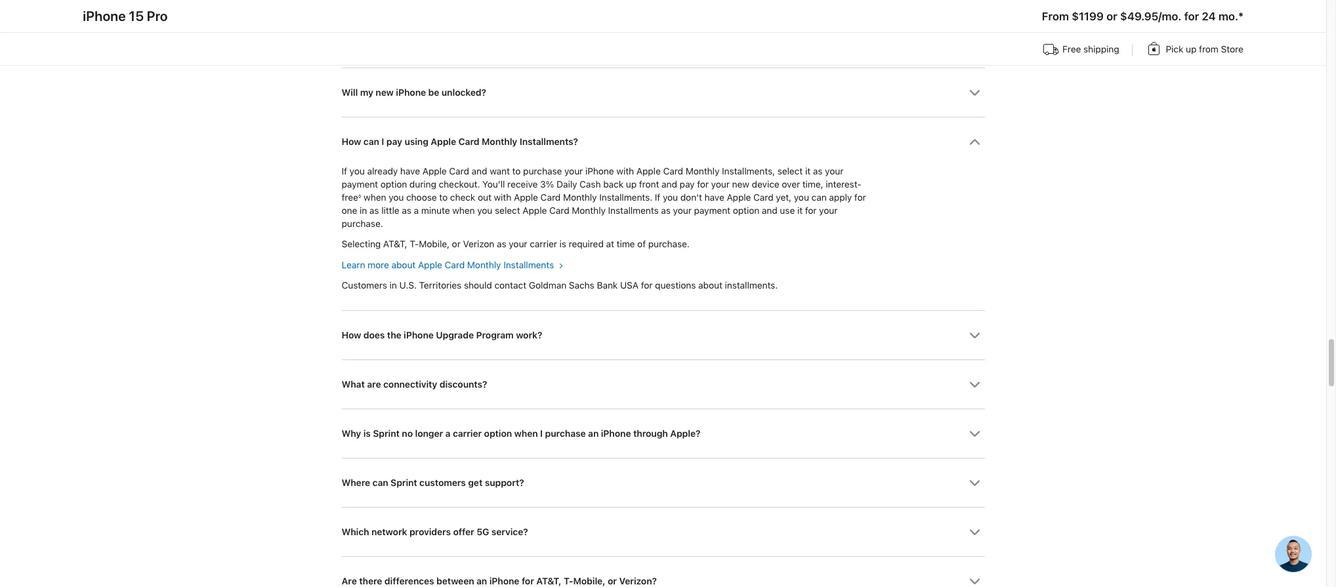 Task type: locate. For each thing, give the bounding box(es) containing it.
store
[[1221, 44, 1244, 54]]

0 vertical spatial carrier
[[530, 239, 557, 250]]

why is sprint no longer a carrier option when i purchase an iphone through apple?
[[342, 429, 701, 439]]

new down installments,
[[732, 179, 750, 190]]

0 horizontal spatial about
[[392, 260, 416, 270]]

support?
[[485, 478, 524, 488]]

at&t,
[[383, 239, 407, 250], [537, 576, 562, 587]]

iphone inside will my new iphone be unlocked? dropdown button
[[396, 87, 426, 98]]

2 vertical spatial chevrondown image
[[969, 527, 980, 538]]

3 chevrondown image from the top
[[969, 429, 980, 440]]

1 vertical spatial select
[[495, 206, 520, 216]]

iphone right the "between"
[[490, 576, 520, 587]]

can right where
[[373, 478, 388, 488]]

for right apply
[[855, 192, 866, 203]]

1 horizontal spatial about
[[699, 280, 723, 291]]

0 horizontal spatial in
[[360, 206, 367, 216]]

1 chevrondown image from the top
[[969, 87, 980, 98]]

how inside 'dropdown button'
[[342, 136, 361, 147]]

0 horizontal spatial carrier
[[453, 429, 482, 439]]

pay up don't
[[680, 179, 695, 190]]

chevrondown image inside which network providers offer 5g service? dropdown button
[[969, 527, 980, 538]]

select inside if you already have apple card and want to purchase your iphone with apple card monthly installments, select it as your payment option during checkout. you'll receive 3% daily cash back up front and pay for your new device over time, interest- free
[[778, 166, 803, 177]]

iphone up cash
[[586, 166, 614, 177]]

with inside when you choose to check out with apple card monthly installments. if you don't have apple card yet, you can apply for one in as little as a minute when you select apple card monthly installments as your payment option and use it for your purchase.
[[494, 192, 512, 203]]

chevrondown image inside why is sprint no longer a carrier option when i purchase an iphone through apple? dropdown button
[[969, 429, 980, 440]]

can for where can sprint customers get support?
[[373, 478, 388, 488]]

0 horizontal spatial it
[[798, 206, 803, 216]]

option down "device"
[[733, 206, 760, 216]]

mobile, inside are there differences between an iphone for at&t, t-mobile, or verizon? dropdown button
[[573, 576, 606, 587]]

◊
[[358, 193, 361, 200]]

carrier up the goldman
[[530, 239, 557, 250]]

0 vertical spatial sprint
[[373, 429, 400, 439]]

and inside when you choose to check out with apple card monthly installments. if you don't have apple card yet, you can apply for one in as little as a minute when you select apple card monthly installments as your payment option and use it for your purchase.
[[762, 206, 778, 216]]

new
[[376, 87, 394, 98], [732, 179, 750, 190]]

0 horizontal spatial purchase.
[[342, 219, 383, 229]]

iphone left be
[[396, 87, 426, 98]]

through
[[633, 429, 668, 439]]

it up time,
[[805, 166, 811, 177]]

0 vertical spatial have
[[400, 166, 420, 177]]

0 horizontal spatial pay
[[387, 136, 402, 147]]

1 horizontal spatial option
[[484, 429, 512, 439]]

pay inside how can i pay using apple card monthly installments? 'dropdown button'
[[387, 136, 402, 147]]

payment down don't
[[694, 206, 731, 216]]

0 vertical spatial in
[[360, 206, 367, 216]]

1 horizontal spatial installments
[[608, 206, 659, 216]]

have inside if you already have apple card and want to purchase your iphone with apple card monthly installments, select it as your payment option during checkout. you'll receive 3% daily cash back up front and pay for your new device over time, interest- free
[[400, 166, 420, 177]]

sprint
[[373, 429, 400, 439], [391, 478, 417, 488]]

0 horizontal spatial an
[[477, 576, 487, 587]]

use
[[780, 206, 795, 216]]

mobile, left verizon?
[[573, 576, 606, 587]]

chevrondown image inside what are connectivity discounts? dropdown button
[[969, 379, 980, 390]]

1 horizontal spatial mobile,
[[573, 576, 606, 587]]

purchase. down one
[[342, 219, 383, 229]]

1 horizontal spatial payment
[[694, 206, 731, 216]]

1 horizontal spatial it
[[805, 166, 811, 177]]

0 horizontal spatial to
[[439, 192, 448, 203]]

about right questions
[[699, 280, 723, 291]]

2 vertical spatial or
[[608, 576, 617, 587]]

can inside when you choose to check out with apple card monthly installments. if you don't have apple card yet, you can apply for one in as little as a minute when you select apple card monthly installments as your payment option and use it for your purchase.
[[812, 192, 827, 203]]

1 vertical spatial a
[[445, 429, 451, 439]]

1 vertical spatial pay
[[680, 179, 695, 190]]

card
[[459, 136, 480, 147], [449, 166, 469, 177], [663, 166, 683, 177], [541, 192, 561, 203], [754, 192, 774, 203], [549, 206, 570, 216], [445, 260, 465, 270]]

1 vertical spatial at&t,
[[537, 576, 562, 587]]

0 horizontal spatial or
[[452, 239, 461, 250]]

or right '$1199'
[[1107, 10, 1118, 23]]

0 horizontal spatial payment
[[342, 179, 378, 190]]

0 vertical spatial it
[[805, 166, 811, 177]]

pay left using
[[387, 136, 402, 147]]

a right "longer"
[[445, 429, 451, 439]]

purchase
[[523, 166, 562, 177], [545, 429, 586, 439]]

how down will
[[342, 136, 361, 147]]

0 vertical spatial how
[[342, 136, 361, 147]]

if up free
[[342, 166, 347, 177]]

questions
[[655, 280, 696, 291]]

1 vertical spatial is
[[364, 429, 371, 439]]

iphone inside why is sprint no longer a carrier option when i purchase an iphone through apple? dropdown button
[[601, 429, 631, 439]]

1 horizontal spatial pay
[[680, 179, 695, 190]]

is inside list item
[[560, 239, 566, 250]]

want
[[490, 166, 510, 177]]

from
[[1199, 44, 1219, 54]]

1 chevrondown image from the top
[[969, 136, 980, 147]]

free
[[342, 192, 358, 203]]

0 vertical spatial to
[[512, 166, 521, 177]]

2 chevrondown image from the top
[[969, 379, 980, 390]]

payment inside when you choose to check out with apple card monthly installments. if you don't have apple card yet, you can apply for one in as little as a minute when you select apple card monthly installments as your payment option and use it for your purchase.
[[694, 206, 731, 216]]

iphone left through at the bottom left
[[601, 429, 631, 439]]

1 vertical spatial up
[[626, 179, 637, 190]]

for right the use
[[805, 206, 817, 216]]

1 vertical spatial about
[[699, 280, 723, 291]]

0 vertical spatial payment
[[342, 179, 378, 190]]

work?
[[516, 330, 542, 341]]

select up over
[[778, 166, 803, 177]]

0 vertical spatial chevrondown image
[[969, 136, 980, 147]]

if inside if you already have apple card and want to purchase your iphone with apple card monthly installments, select it as your payment option during checkout. you'll receive 3% daily cash back up front and pay for your new device over time, interest- free
[[342, 166, 347, 177]]

24
[[1202, 10, 1216, 23]]

1 vertical spatial with
[[494, 192, 512, 203]]

can inside 'dropdown button'
[[364, 136, 379, 147]]

if down front
[[655, 192, 661, 203]]

0 vertical spatial a
[[414, 206, 419, 216]]

2 vertical spatial when
[[514, 429, 538, 439]]

1 list item from the top
[[342, 0, 985, 18]]

your
[[565, 166, 583, 177], [825, 166, 844, 177], [711, 179, 730, 190], [673, 206, 692, 216], [819, 206, 838, 216], [509, 239, 527, 250]]

1 vertical spatial chevrondown image
[[969, 379, 980, 390]]

you up ◊
[[350, 166, 365, 177]]

0 horizontal spatial option
[[381, 179, 407, 190]]

be
[[428, 87, 439, 98]]

iphone inside if you already have apple card and want to purchase your iphone with apple card monthly installments, select it as your payment option during checkout. you'll receive 3% daily cash back up front and pay for your new device over time, interest- free
[[586, 166, 614, 177]]

already
[[367, 166, 398, 177]]

1 horizontal spatial i
[[540, 429, 543, 439]]

1 horizontal spatial up
[[1186, 44, 1197, 54]]

a down choose
[[414, 206, 419, 216]]

how inside dropdown button
[[342, 330, 361, 341]]

it right the use
[[798, 206, 803, 216]]

with up back
[[617, 166, 634, 177]]

0 vertical spatial select
[[778, 166, 803, 177]]

or
[[1107, 10, 1118, 23], [452, 239, 461, 250], [608, 576, 617, 587]]

0 vertical spatial if
[[342, 166, 347, 177]]

iphone
[[396, 87, 426, 98], [586, 166, 614, 177], [404, 330, 434, 341], [601, 429, 631, 439], [490, 576, 520, 587]]

to inside when you choose to check out with apple card monthly installments. if you don't have apple card yet, you can apply for one in as little as a minute when you select apple card monthly installments as your payment option and use it for your purchase.
[[439, 192, 448, 203]]

your up the daily
[[565, 166, 583, 177]]

you'll
[[483, 179, 505, 190]]

0 horizontal spatial i
[[382, 136, 384, 147]]

0 vertical spatial can
[[364, 136, 379, 147]]

1 horizontal spatial is
[[560, 239, 566, 250]]

your down apply
[[819, 206, 838, 216]]

can inside dropdown button
[[373, 478, 388, 488]]

2 horizontal spatial when
[[514, 429, 538, 439]]

more
[[368, 260, 389, 270]]

purchase inside dropdown button
[[545, 429, 586, 439]]

1 horizontal spatial carrier
[[530, 239, 557, 250]]

list item
[[342, 0, 985, 18], [342, 117, 985, 310]]

0 vertical spatial list item
[[342, 0, 985, 18]]

are there differences between an iphone for at&t, t-mobile, or verizon? button
[[342, 557, 985, 588]]

check
[[450, 192, 475, 203]]

iphone inside are there differences between an iphone for at&t, t-mobile, or verizon? dropdown button
[[490, 576, 520, 587]]

up right pick at the right of the page
[[1186, 44, 1197, 54]]

sprint for is
[[373, 429, 400, 439]]

0 horizontal spatial at&t,
[[383, 239, 407, 250]]

little
[[382, 206, 400, 216]]

sprint left the customers
[[391, 478, 417, 488]]

can up already
[[364, 136, 379, 147]]

0 horizontal spatial t-
[[410, 239, 419, 250]]

territories
[[419, 280, 462, 291]]

from
[[1042, 10, 1069, 23]]

my
[[360, 87, 373, 98]]

0 vertical spatial t-
[[410, 239, 419, 250]]

installments down selecting at&t, t-mobile, or verizon as your carrier is required at time of purchase.
[[504, 260, 554, 270]]

0 vertical spatial up
[[1186, 44, 1197, 54]]

installments
[[608, 206, 659, 216], [504, 260, 554, 270]]

1 horizontal spatial an
[[588, 429, 599, 439]]

is left required
[[560, 239, 566, 250]]

0 vertical spatial i
[[382, 136, 384, 147]]

can down time,
[[812, 192, 827, 203]]

1 vertical spatial purchase.
[[648, 239, 690, 250]]

1 vertical spatial an
[[477, 576, 487, 587]]

for inside if you already have apple card and want to purchase your iphone with apple card monthly installments, select it as your payment option during checkout. you'll receive 3% daily cash back up front and pay for your new device over time, interest- free
[[697, 179, 709, 190]]

1 vertical spatial how
[[342, 330, 361, 341]]

service?
[[492, 527, 528, 537]]

how left does
[[342, 330, 361, 341]]

and left the use
[[762, 206, 778, 216]]

free shipping
[[1063, 44, 1120, 54]]

1 vertical spatial purchase
[[545, 429, 586, 439]]

1 horizontal spatial to
[[512, 166, 521, 177]]

an left through at the bottom left
[[588, 429, 599, 439]]

4 chevrondown image from the top
[[969, 478, 980, 489]]

customers
[[342, 280, 387, 291]]

chevrondown image inside are there differences between an iphone for at&t, t-mobile, or verizon? dropdown button
[[969, 576, 980, 587]]

2 how from the top
[[342, 330, 361, 341]]

1 vertical spatial payment
[[694, 206, 731, 216]]

payment up ◊
[[342, 179, 378, 190]]

1 vertical spatial in
[[390, 280, 397, 291]]

apply
[[829, 192, 852, 203]]

pay
[[387, 136, 402, 147], [680, 179, 695, 190]]

installments down installments. in the left of the page
[[608, 206, 659, 216]]

2 horizontal spatial and
[[762, 206, 778, 216]]

1 vertical spatial mobile,
[[573, 576, 606, 587]]

0 vertical spatial pay
[[387, 136, 402, 147]]

0 vertical spatial is
[[560, 239, 566, 250]]

out
[[478, 192, 492, 203]]

monthly
[[482, 136, 517, 147], [686, 166, 720, 177], [563, 192, 597, 203], [572, 206, 606, 216], [467, 260, 501, 270]]

you
[[350, 166, 365, 177], [389, 192, 404, 203], [663, 192, 678, 203], [794, 192, 809, 203], [477, 206, 493, 216]]

sprint left no
[[373, 429, 400, 439]]

providers
[[410, 527, 451, 537]]

0 horizontal spatial when
[[364, 192, 386, 203]]

0 vertical spatial an
[[588, 429, 599, 439]]

when up support?
[[514, 429, 538, 439]]

1 vertical spatial it
[[798, 206, 803, 216]]

1 vertical spatial if
[[655, 192, 661, 203]]

when right ◊
[[364, 192, 386, 203]]

what are connectivity discounts? button
[[342, 360, 985, 409]]

option down already
[[381, 179, 407, 190]]

for down service?
[[522, 576, 534, 587]]

at
[[606, 239, 614, 250]]

learn more about apple card monthly installments
[[342, 260, 557, 270]]

u.s.
[[399, 280, 417, 291]]

to up minute
[[439, 192, 448, 203]]

0 horizontal spatial with
[[494, 192, 512, 203]]

about up u.s.
[[392, 260, 416, 270]]

0 vertical spatial about
[[392, 260, 416, 270]]

0 horizontal spatial if
[[342, 166, 347, 177]]

iphone right the
[[404, 330, 434, 341]]

0 vertical spatial new
[[376, 87, 394, 98]]

list item containing how can i pay using apple card monthly installments?
[[342, 117, 985, 310]]

select down you'll
[[495, 206, 520, 216]]

about
[[392, 260, 416, 270], [699, 280, 723, 291]]

payment inside if you already have apple card and want to purchase your iphone with apple card monthly installments, select it as your payment option during checkout. you'll receive 3% daily cash back up front and pay for your new device over time, interest- free
[[342, 179, 378, 190]]

connectivity
[[383, 379, 437, 390]]

1 horizontal spatial select
[[778, 166, 803, 177]]

sprint inside where can sprint customers get support? dropdown button
[[391, 478, 417, 488]]

have up during
[[400, 166, 420, 177]]

0 horizontal spatial have
[[400, 166, 420, 177]]

option up support?
[[484, 429, 512, 439]]

receive
[[508, 179, 538, 190]]

time
[[617, 239, 635, 250]]

2 chevrondown image from the top
[[969, 330, 980, 341]]

1 vertical spatial option
[[733, 206, 760, 216]]

the
[[387, 330, 402, 341]]

mobile, up learn more about apple card monthly installments
[[419, 239, 450, 250]]

0 horizontal spatial up
[[626, 179, 637, 190]]

carrier right "longer"
[[453, 429, 482, 439]]

new right the my
[[376, 87, 394, 98]]

is right why
[[364, 429, 371, 439]]

you inside if you already have apple card and want to purchase your iphone with apple card monthly installments, select it as your payment option during checkout. you'll receive 3% daily cash back up front and pay for your new device over time, interest- free
[[350, 166, 365, 177]]

1 horizontal spatial or
[[608, 576, 617, 587]]

apple
[[431, 136, 456, 147], [423, 166, 447, 177], [637, 166, 661, 177], [514, 192, 538, 203], [727, 192, 751, 203], [523, 206, 547, 216], [418, 260, 442, 270]]

as
[[813, 166, 823, 177], [370, 206, 379, 216], [402, 206, 412, 216], [661, 206, 671, 216], [497, 239, 507, 250]]

1 horizontal spatial when
[[452, 206, 475, 216]]

sachs
[[569, 280, 595, 291]]

list
[[83, 39, 1244, 62]]

you down out
[[477, 206, 493, 216]]

your up interest-
[[825, 166, 844, 177]]

sprint inside why is sprint no longer a carrier option when i purchase an iphone through apple? dropdown button
[[373, 429, 400, 439]]

chevrondown image inside how can i pay using apple card monthly installments? 'dropdown button'
[[969, 136, 980, 147]]

2 vertical spatial and
[[762, 206, 778, 216]]

when
[[364, 192, 386, 203], [452, 206, 475, 216], [514, 429, 538, 439]]

for up don't
[[697, 179, 709, 190]]

chevrondown image inside the how does the iphone upgrade program work? dropdown button
[[969, 330, 980, 341]]

1 vertical spatial to
[[439, 192, 448, 203]]

or left verizon?
[[608, 576, 617, 587]]

payment
[[342, 179, 378, 190], [694, 206, 731, 216]]

when down check
[[452, 206, 475, 216]]

0 vertical spatial or
[[1107, 10, 1118, 23]]

up up installments. in the left of the page
[[626, 179, 637, 190]]

with down you'll
[[494, 192, 512, 203]]

mobile, inside list item
[[419, 239, 450, 250]]

1 vertical spatial carrier
[[453, 429, 482, 439]]

0 vertical spatial purchase.
[[342, 219, 383, 229]]

chevrondown image
[[969, 136, 980, 147], [969, 379, 980, 390], [969, 527, 980, 538]]

are
[[367, 379, 381, 390]]

1 horizontal spatial in
[[390, 280, 397, 291]]

required
[[569, 239, 604, 250]]

between
[[437, 576, 474, 587]]

chevrondown image
[[969, 87, 980, 98], [969, 330, 980, 341], [969, 429, 980, 440], [969, 478, 980, 489], [969, 576, 980, 587]]

2 list item from the top
[[342, 117, 985, 310]]

1 vertical spatial can
[[812, 192, 827, 203]]

why
[[342, 429, 361, 439]]

apple?
[[670, 429, 701, 439]]

have inside when you choose to check out with apple card monthly installments. if you don't have apple card yet, you can apply for one in as little as a minute when you select apple card monthly installments as your payment option and use it for your purchase.
[[705, 192, 725, 203]]

new inside if you already have apple card and want to purchase your iphone with apple card monthly installments, select it as your payment option during checkout. you'll receive 3% daily cash back up front and pay for your new device over time, interest- free
[[732, 179, 750, 190]]

5 chevrondown image from the top
[[969, 576, 980, 587]]

1 vertical spatial new
[[732, 179, 750, 190]]

you up little at the left top of the page
[[389, 192, 404, 203]]

purchase. right "of"
[[648, 239, 690, 250]]

1 horizontal spatial have
[[705, 192, 725, 203]]

0 vertical spatial when
[[364, 192, 386, 203]]

option
[[381, 179, 407, 190], [733, 206, 760, 216], [484, 429, 512, 439]]

1 horizontal spatial at&t,
[[537, 576, 562, 587]]

purchase inside if you already have apple card and want to purchase your iphone with apple card monthly installments, select it as your payment option during checkout. you'll receive 3% daily cash back up front and pay for your new device over time, interest- free
[[523, 166, 562, 177]]

1 how from the top
[[342, 136, 361, 147]]

daily
[[557, 179, 577, 190]]

list containing free shipping
[[83, 39, 1244, 62]]

option inside dropdown button
[[484, 429, 512, 439]]

1 vertical spatial i
[[540, 429, 543, 439]]

using
[[405, 136, 429, 147]]

and right front
[[662, 179, 677, 190]]

have right don't
[[705, 192, 725, 203]]

2 horizontal spatial option
[[733, 206, 760, 216]]

i
[[382, 136, 384, 147], [540, 429, 543, 439]]

it
[[805, 166, 811, 177], [798, 206, 803, 216]]

an right the "between"
[[477, 576, 487, 587]]

and up you'll
[[472, 166, 487, 177]]

or up learn more about apple card monthly installments link
[[452, 239, 461, 250]]

in left u.s.
[[390, 280, 397, 291]]

in right one
[[360, 206, 367, 216]]

3 chevrondown image from the top
[[969, 527, 980, 538]]

1 vertical spatial list item
[[342, 117, 985, 310]]

if inside when you choose to check out with apple card monthly installments. if you don't have apple card yet, you can apply for one in as little as a minute when you select apple card monthly installments as your payment option and use it for your purchase.
[[655, 192, 661, 203]]

1 horizontal spatial and
[[662, 179, 677, 190]]

2 vertical spatial option
[[484, 429, 512, 439]]

1 vertical spatial have
[[705, 192, 725, 203]]

1 horizontal spatial if
[[655, 192, 661, 203]]

does
[[364, 330, 385, 341]]

are
[[342, 576, 357, 587]]

when you choose to check out with apple card monthly installments. if you don't have apple card yet, you can apply for one in as little as a minute when you select apple card monthly installments as your payment option and use it for your purchase.
[[342, 192, 866, 229]]

for inside dropdown button
[[522, 576, 534, 587]]

to up receive
[[512, 166, 521, 177]]

upgrade
[[436, 330, 474, 341]]

verizon
[[463, 239, 495, 250]]



Task type: describe. For each thing, give the bounding box(es) containing it.
select inside when you choose to check out with apple card monthly installments. if you don't have apple card yet, you can apply for one in as little as a minute when you select apple card monthly installments as your payment option and use it for your purchase.
[[495, 206, 520, 216]]

chevrondown image for for
[[969, 576, 980, 587]]

learn more about apple card monthly installments link
[[342, 260, 563, 270]]

i inside 'dropdown button'
[[382, 136, 384, 147]]

0 vertical spatial and
[[472, 166, 487, 177]]

new inside dropdown button
[[376, 87, 394, 98]]

mo.
[[1219, 10, 1239, 23]]

learn
[[342, 260, 365, 270]]

minute
[[421, 206, 450, 216]]

monthly inside 'dropdown button'
[[482, 136, 517, 147]]

is inside dropdown button
[[364, 429, 371, 439]]

from $1199 or $49.95 /mo. for 24 mo. *
[[1042, 10, 1244, 23]]

contact
[[495, 280, 527, 291]]

a inside when you choose to check out with apple card monthly installments. if you don't have apple card yet, you can apply for one in as little as a minute when you select apple card monthly installments as your payment option and use it for your purchase.
[[414, 206, 419, 216]]

one
[[342, 206, 357, 216]]

get
[[468, 478, 483, 488]]

sprint for can
[[391, 478, 417, 488]]

back
[[603, 179, 624, 190]]

your right verizon
[[509, 239, 527, 250]]

it inside when you choose to check out with apple card monthly installments. if you don't have apple card yet, you can apply for one in as little as a minute when you select apple card monthly installments as your payment option and use it for your purchase.
[[798, 206, 803, 216]]

t- inside list item
[[410, 239, 419, 250]]

pick
[[1166, 44, 1184, 54]]

your down installments,
[[711, 179, 730, 190]]

installments inside when you choose to check out with apple card monthly installments. if you don't have apple card yet, you can apply for one in as little as a minute when you select apple card monthly installments as your payment option and use it for your purchase.
[[608, 206, 659, 216]]

for left 24
[[1185, 10, 1200, 23]]

choose
[[406, 192, 437, 203]]

card inside how can i pay using apple card monthly installments? 'dropdown button'
[[459, 136, 480, 147]]

you left don't
[[663, 192, 678, 203]]

how can i pay using apple card monthly installments? button
[[342, 117, 985, 166]]

when inside dropdown button
[[514, 429, 538, 439]]

network
[[372, 527, 407, 537]]

chevrondown image inside where can sprint customers get support? dropdown button
[[969, 478, 980, 489]]

how does the iphone upgrade program work?
[[342, 330, 542, 341]]

i inside dropdown button
[[540, 429, 543, 439]]

as inside if you already have apple card and want to purchase your iphone with apple card monthly installments, select it as your payment option during checkout. you'll receive 3% daily cash back up front and pay for your new device over time, interest- free
[[813, 166, 823, 177]]

t- inside are there differences between an iphone for at&t, t-mobile, or verizon? dropdown button
[[564, 576, 573, 587]]

for right usa
[[641, 280, 653, 291]]

0 horizontal spatial installments
[[504, 260, 554, 270]]

carrier inside dropdown button
[[453, 429, 482, 439]]

$1199
[[1072, 10, 1104, 23]]

should
[[464, 280, 492, 291]]

unlocked?
[[442, 87, 486, 98]]

you down over
[[794, 192, 809, 203]]

why is sprint no longer a carrier option when i purchase an iphone through apple? button
[[342, 409, 985, 458]]

selecting
[[342, 239, 381, 250]]

program
[[476, 330, 514, 341]]

iphone 15 pro
[[83, 8, 168, 24]]

interest-
[[826, 179, 862, 190]]

how for how can i pay using apple card monthly installments?
[[342, 136, 361, 147]]

usa
[[620, 280, 639, 291]]

5g
[[477, 527, 489, 537]]

will my new iphone be unlocked? button
[[342, 68, 985, 117]]

option inside if you already have apple card and want to purchase your iphone with apple card monthly installments, select it as your payment option during checkout. you'll receive 3% daily cash back up front and pay for your new device over time, interest- free
[[381, 179, 407, 190]]

which network providers offer 5g service? button
[[342, 508, 985, 557]]

during
[[410, 179, 436, 190]]

chevrondown image for service?
[[969, 527, 980, 538]]

purchase. inside when you choose to check out with apple card monthly installments. if you don't have apple card yet, you can apply for one in as little as a minute when you select apple card monthly installments as your payment option and use it for your purchase.
[[342, 219, 383, 229]]

1 vertical spatial when
[[452, 206, 475, 216]]

option inside when you choose to check out with apple card monthly installments. if you don't have apple card yet, you can apply for one in as little as a minute when you select apple card monthly installments as your payment option and use it for your purchase.
[[733, 206, 760, 216]]

apple inside 'dropdown button'
[[431, 136, 456, 147]]

your down don't
[[673, 206, 692, 216]]

will my new iphone be unlocked?
[[342, 87, 486, 98]]

what are connectivity discounts?
[[342, 379, 487, 390]]

there
[[359, 576, 382, 587]]

or inside dropdown button
[[608, 576, 617, 587]]

longer
[[415, 429, 443, 439]]

chevrondown image for apple
[[969, 136, 980, 147]]

discounts?
[[440, 379, 487, 390]]

device
[[752, 179, 780, 190]]

over
[[782, 179, 800, 190]]

or inside list item
[[452, 239, 461, 250]]

chevrondown image for carrier
[[969, 429, 980, 440]]

differences
[[385, 576, 434, 587]]

with inside if you already have apple card and want to purchase your iphone with apple card monthly installments, select it as your payment option during checkout. you'll receive 3% daily cash back up front and pay for your new device over time, interest- free
[[617, 166, 634, 177]]

up inside if you already have apple card and want to purchase your iphone with apple card monthly installments, select it as your payment option during checkout. you'll receive 3% daily cash back up front and pay for your new device over time, interest- free
[[626, 179, 637, 190]]

to inside if you already have apple card and want to purchase your iphone with apple card monthly installments, select it as your payment option during checkout. you'll receive 3% daily cash back up front and pay for your new device over time, interest- free
[[512, 166, 521, 177]]

/mo.
[[1159, 10, 1182, 23]]

of
[[638, 239, 646, 250]]

3%
[[540, 179, 554, 190]]

time,
[[803, 179, 824, 190]]

pay inside if you already have apple card and want to purchase your iphone with apple card monthly installments, select it as your payment option during checkout. you'll receive 3% daily cash back up front and pay for your new device over time, interest- free
[[680, 179, 695, 190]]

1 horizontal spatial purchase.
[[648, 239, 690, 250]]

where can sprint customers get support?
[[342, 478, 524, 488]]

which
[[342, 527, 369, 537]]

chevrondown image for work?
[[969, 330, 980, 341]]

at&t, inside dropdown button
[[537, 576, 562, 587]]

in inside when you choose to check out with apple card monthly installments. if you don't have apple card yet, you can apply for one in as little as a minute when you select apple card monthly installments as your payment option and use it for your purchase.
[[360, 206, 367, 216]]

verizon?
[[619, 576, 657, 587]]

goldman
[[529, 280, 567, 291]]

it inside if you already have apple card and want to purchase your iphone with apple card monthly installments, select it as your payment option during checkout. you'll receive 3% daily cash back up front and pay for your new device over time, interest- free
[[805, 166, 811, 177]]

pick up from store
[[1166, 44, 1244, 54]]

iphone 15 pro link
[[83, 8, 168, 24]]

installments,
[[722, 166, 775, 177]]

how does the iphone upgrade program work? button
[[342, 311, 985, 360]]

will
[[342, 87, 358, 98]]

customers
[[420, 478, 466, 488]]

where can sprint customers get support? button
[[342, 459, 985, 507]]

checkout.
[[439, 179, 480, 190]]

installments.
[[599, 192, 653, 203]]

if you already have apple card and want to purchase your iphone with apple card monthly installments, select it as your payment option during checkout. you'll receive 3% daily cash back up front and pay for your new device over time, interest- free
[[342, 166, 862, 203]]

at&t, inside list item
[[383, 239, 407, 250]]

front
[[639, 179, 659, 190]]

shipping
[[1084, 44, 1120, 54]]

don't
[[681, 192, 702, 203]]

where
[[342, 478, 370, 488]]

no
[[402, 429, 413, 439]]

iphone inside the how does the iphone upgrade program work? dropdown button
[[404, 330, 434, 341]]

are there differences between an iphone for at&t, t-mobile, or verizon?
[[342, 576, 657, 587]]

a inside dropdown button
[[445, 429, 451, 439]]

how for how does the iphone upgrade program work?
[[342, 330, 361, 341]]

monthly inside if you already have apple card and want to purchase your iphone with apple card monthly installments, select it as your payment option during checkout. you'll receive 3% daily cash back up front and pay for your new device over time, interest- free
[[686, 166, 720, 177]]

customers in u.s. territories should contact goldman sachs bank usa for questions about installments.
[[342, 280, 778, 291]]

up inside list
[[1186, 44, 1197, 54]]

*
[[1239, 10, 1244, 23]]

can for how can i pay using apple card monthly installments?
[[364, 136, 379, 147]]

carrier inside list item
[[530, 239, 557, 250]]

what
[[342, 379, 365, 390]]

$49.95
[[1121, 10, 1159, 23]]

offer
[[453, 527, 474, 537]]

selecting at&t, t-mobile, or verizon as your carrier is required at time of purchase.
[[342, 239, 690, 250]]

chevrondown image inside will my new iphone be unlocked? dropdown button
[[969, 87, 980, 98]]



Task type: vqa. For each thing, say whether or not it's contained in the screenshot.
The Connectivity
yes



